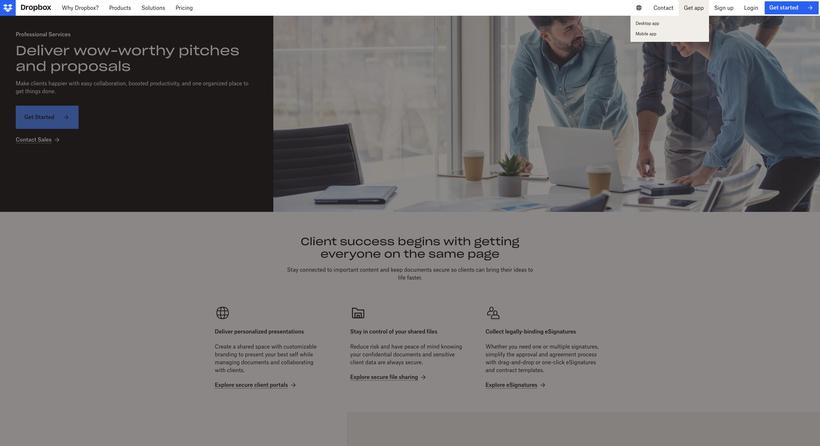 Task type: describe. For each thing, give the bounding box(es) containing it.
self
[[290, 352, 298, 358]]

0 horizontal spatial of
[[389, 329, 394, 335]]

documents inside create a shared space with customizable branding to present your best self while managing documents and collaborating with clients.
[[241, 360, 269, 366]]

started
[[780, 4, 799, 11]]

mind
[[427, 344, 440, 350]]

risk
[[370, 344, 379, 350]]

can
[[476, 267, 485, 273]]

desktop app link
[[631, 18, 709, 29]]

make
[[16, 80, 29, 87]]

same
[[429, 248, 465, 261]]

professional services
[[16, 31, 71, 38]]

the inside whether you need one or multiple signatures, simplify the approval and agreement process with drag-and-drop or one-click esignatures and contract templates.
[[507, 352, 515, 358]]

drop
[[523, 360, 534, 366]]

managing
[[215, 360, 240, 366]]

collaborating
[[281, 360, 314, 366]]

collect legally-binding esignatures
[[486, 329, 576, 335]]

faster.
[[407, 275, 422, 281]]

get started
[[770, 4, 799, 11]]

get for get started
[[24, 114, 34, 121]]

clients.
[[227, 367, 245, 374]]

boosted
[[129, 80, 149, 87]]

contact sales link
[[16, 136, 61, 144]]

clients inside the make clients happier with easy collaboration, boosted productivity, and one organized place to get things done.
[[31, 80, 47, 87]]

secure inside stay connected to important content and keep documents secure so clients can bring their ideas to life faster.
[[433, 267, 450, 273]]

stay for stay connected to important content and keep documents secure so clients can bring their ideas to life faster.
[[287, 267, 299, 273]]

on
[[384, 248, 401, 261]]

portals
[[270, 382, 288, 389]]

binding
[[524, 329, 544, 335]]

login
[[744, 5, 758, 11]]

explore esignatures link
[[486, 382, 547, 390]]

wow-
[[74, 42, 118, 59]]

sales
[[38, 137, 52, 143]]

client inside reduce risk and have peace of mind knowing your confidential documents and sensitive client data are always secure.
[[350, 360, 364, 366]]

your inside reduce risk and have peace of mind knowing your confidential documents and sensitive client data are always secure.
[[350, 352, 361, 358]]

one-
[[542, 360, 554, 366]]

and-
[[512, 360, 523, 366]]

get app
[[684, 5, 704, 11]]

collaboration,
[[94, 80, 127, 87]]

easy
[[81, 80, 92, 87]]

three people together in an office looking at a computer image
[[273, 16, 820, 212]]

explore for explore secure client portals
[[215, 382, 234, 389]]

process
[[578, 352, 597, 358]]

getting
[[474, 235, 520, 249]]

and up one-
[[539, 352, 548, 358]]

create
[[215, 344, 232, 350]]

why dropbox?
[[62, 5, 99, 11]]

data
[[365, 360, 376, 366]]

peace
[[405, 344, 419, 350]]

bring
[[486, 267, 500, 273]]

pitches
[[179, 42, 239, 59]]

important
[[334, 267, 359, 273]]

to left "important"
[[327, 267, 332, 273]]

one inside the make clients happier with easy collaboration, boosted productivity, and one organized place to get things done.
[[193, 80, 202, 87]]

click
[[554, 360, 565, 366]]

secure.
[[405, 360, 423, 366]]

login link
[[739, 0, 764, 16]]

sign
[[715, 5, 726, 11]]

personalized
[[234, 329, 267, 335]]

drag-
[[498, 360, 512, 366]]

with inside client success begins with getting everyone on the same page
[[444, 235, 471, 249]]

simplify
[[486, 352, 505, 358]]

confidential
[[363, 352, 392, 358]]

customizable
[[284, 344, 317, 350]]

things
[[25, 88, 41, 95]]

worthy
[[118, 42, 175, 59]]

documents inside reduce risk and have peace of mind knowing your confidential documents and sensitive client data are always secure.
[[393, 352, 421, 358]]

dropbox?
[[75, 5, 99, 11]]

and inside the deliver wow-worthy pitches and proposals
[[16, 58, 46, 75]]

to right ideas
[[528, 267, 533, 273]]

explore secure client portals
[[215, 382, 288, 389]]

success
[[340, 235, 395, 249]]

connected
[[300, 267, 326, 273]]

organized
[[203, 80, 228, 87]]

explore for explore esignatures
[[486, 382, 505, 389]]

sign up link
[[709, 0, 739, 16]]

with up best
[[271, 344, 282, 350]]

get for get app
[[684, 5, 693, 11]]

and inside the make clients happier with easy collaboration, boosted productivity, and one organized place to get things done.
[[182, 80, 191, 87]]

and inside stay connected to important content and keep documents secure so clients can bring their ideas to life faster.
[[380, 267, 390, 273]]

documents inside stay connected to important content and keep documents secure so clients can bring their ideas to life faster.
[[404, 267, 432, 273]]

everyone
[[321, 248, 381, 261]]

best
[[277, 352, 288, 358]]

signatures,
[[572, 344, 599, 350]]

your inside create a shared space with customizable branding to present your best self while managing documents and collaborating with clients.
[[265, 352, 276, 358]]

proposals
[[50, 58, 131, 75]]

1 vertical spatial client
[[254, 382, 269, 389]]

clients inside stay connected to important content and keep documents secure so clients can bring their ideas to life faster.
[[458, 267, 475, 273]]

keep
[[391, 267, 403, 273]]

secure for reduce risk and have peace of mind knowing your confidential documents and sensitive client data are always secure.
[[371, 374, 388, 381]]

agreement
[[550, 352, 576, 358]]



Task type: locate. For each thing, give the bounding box(es) containing it.
0 vertical spatial client
[[350, 360, 364, 366]]

multiple
[[550, 344, 570, 350]]

desktop app
[[636, 21, 659, 26]]

get for get started
[[770, 4, 779, 11]]

sensitive
[[433, 352, 455, 358]]

sharing
[[399, 374, 418, 381]]

contact sales
[[16, 137, 52, 143]]

1 vertical spatial the
[[507, 352, 515, 358]]

0 horizontal spatial explore
[[215, 382, 234, 389]]

need
[[519, 344, 531, 350]]

begins
[[398, 235, 441, 249]]

1 horizontal spatial contact
[[654, 5, 674, 11]]

explore secure file sharing link
[[350, 374, 427, 382]]

1 vertical spatial esignatures
[[566, 360, 596, 366]]

get
[[16, 88, 24, 95]]

collect
[[486, 329, 504, 335]]

1 horizontal spatial shared
[[408, 329, 426, 335]]

app right the desktop
[[652, 21, 659, 26]]

contact button
[[649, 0, 679, 16]]

get inside popup button
[[684, 5, 693, 11]]

up
[[728, 5, 734, 11]]

0 horizontal spatial clients
[[31, 80, 47, 87]]

one
[[193, 80, 202, 87], [533, 344, 542, 350]]

to right place
[[244, 80, 249, 87]]

the down you at the right
[[507, 352, 515, 358]]

0 vertical spatial esignatures
[[545, 329, 576, 335]]

0 horizontal spatial stay
[[287, 267, 299, 273]]

app inside popup button
[[695, 5, 704, 11]]

deliver personalized presentations
[[215, 329, 304, 335]]

1 horizontal spatial the
[[507, 352, 515, 358]]

secure for create a shared space with customizable branding to present your best self while managing documents and collaborating with clients.
[[236, 382, 253, 389]]

2 horizontal spatial get
[[770, 4, 779, 11]]

esignatures down templates.
[[507, 382, 538, 389]]

documents down "present"
[[241, 360, 269, 366]]

get started link
[[765, 1, 819, 14]]

0 horizontal spatial shared
[[237, 344, 254, 350]]

1 vertical spatial secure
[[371, 374, 388, 381]]

and right productivity,
[[182, 80, 191, 87]]

2 horizontal spatial explore
[[486, 382, 505, 389]]

documents
[[404, 267, 432, 273], [393, 352, 421, 358], [241, 360, 269, 366]]

esignatures
[[545, 329, 576, 335], [566, 360, 596, 366], [507, 382, 538, 389]]

0 horizontal spatial client
[[254, 382, 269, 389]]

with left easy
[[69, 80, 80, 87]]

deliver for deliver personalized presentations
[[215, 329, 233, 335]]

0 vertical spatial stay
[[287, 267, 299, 273]]

client success begins with getting everyone on the same page
[[301, 235, 520, 261]]

and up the make
[[16, 58, 46, 75]]

shared
[[408, 329, 426, 335], [237, 344, 254, 350]]

contact left the sales
[[16, 137, 36, 143]]

esignatures inside whether you need one or multiple signatures, simplify the approval and agreement process with drag-and-drop or one-click esignatures and contract templates.
[[566, 360, 596, 366]]

explore esignatures
[[486, 382, 538, 389]]

deliver for deliver wow-worthy pitches and proposals
[[16, 42, 70, 59]]

0 vertical spatial contact
[[654, 5, 674, 11]]

and down mind
[[423, 352, 432, 358]]

with inside the make clients happier with easy collaboration, boosted productivity, and one organized place to get things done.
[[69, 80, 80, 87]]

explore down clients.
[[215, 382, 234, 389]]

0 horizontal spatial your
[[265, 352, 276, 358]]

make clients happier with easy collaboration, boosted productivity, and one organized place to get things done.
[[16, 80, 249, 95]]

1 vertical spatial one
[[533, 344, 542, 350]]

present
[[245, 352, 264, 358]]

or
[[543, 344, 548, 350], [536, 360, 541, 366]]

0 vertical spatial secure
[[433, 267, 450, 273]]

2 vertical spatial app
[[650, 31, 657, 36]]

app right mobile
[[650, 31, 657, 36]]

have
[[392, 344, 403, 350]]

0 horizontal spatial the
[[404, 248, 426, 261]]

life
[[398, 275, 406, 281]]

to left "present"
[[239, 352, 244, 358]]

why
[[62, 5, 73, 11]]

contact inside contact dropdown button
[[654, 5, 674, 11]]

0 horizontal spatial or
[[536, 360, 541, 366]]

in
[[363, 329, 368, 335]]

deliver inside the deliver wow-worthy pitches and proposals
[[16, 42, 70, 59]]

0 vertical spatial deliver
[[16, 42, 70, 59]]

with down simplify
[[486, 360, 497, 366]]

explore down data
[[350, 374, 370, 381]]

app for get app
[[695, 5, 704, 11]]

0 horizontal spatial contact
[[16, 137, 36, 143]]

secure
[[433, 267, 450, 273], [371, 374, 388, 381], [236, 382, 253, 389]]

legally-
[[505, 329, 524, 335]]

app for mobile app
[[650, 31, 657, 36]]

0 vertical spatial or
[[543, 344, 548, 350]]

ideas
[[514, 267, 527, 273]]

productivity,
[[150, 80, 180, 87]]

documents up faster.
[[404, 267, 432, 273]]

documents down peace
[[393, 352, 421, 358]]

branding
[[215, 352, 237, 358]]

of left mind
[[421, 344, 426, 350]]

contact inside contact sales link
[[16, 137, 36, 143]]

deliver up create
[[215, 329, 233, 335]]

and left contract
[[486, 367, 495, 374]]

and
[[16, 58, 46, 75], [182, 80, 191, 87], [380, 267, 390, 273], [381, 344, 390, 350], [423, 352, 432, 358], [539, 352, 548, 358], [270, 360, 280, 366], [486, 367, 495, 374]]

shared right a
[[237, 344, 254, 350]]

esignatures down 'process'
[[566, 360, 596, 366]]

1 vertical spatial clients
[[458, 267, 475, 273]]

and right risk
[[381, 344, 390, 350]]

client
[[350, 360, 364, 366], [254, 382, 269, 389]]

1 vertical spatial or
[[536, 360, 541, 366]]

1 vertical spatial stay
[[350, 329, 362, 335]]

stay inside stay connected to important content and keep documents secure so clients can bring their ideas to life faster.
[[287, 267, 299, 273]]

your up have
[[395, 329, 407, 335]]

the inside client success begins with getting everyone on the same page
[[404, 248, 426, 261]]

deliver
[[16, 42, 70, 59], [215, 329, 233, 335]]

0 vertical spatial documents
[[404, 267, 432, 273]]

contact for contact
[[654, 5, 674, 11]]

page
[[468, 248, 500, 261]]

app for desktop app
[[652, 21, 659, 26]]

1 vertical spatial of
[[421, 344, 426, 350]]

explore for explore secure file sharing
[[350, 374, 370, 381]]

clients right so
[[458, 267, 475, 273]]

0 horizontal spatial one
[[193, 80, 202, 87]]

0 vertical spatial of
[[389, 329, 394, 335]]

and left keep
[[380, 267, 390, 273]]

shared inside create a shared space with customizable branding to present your best self while managing documents and collaborating with clients.
[[237, 344, 254, 350]]

are
[[378, 360, 386, 366]]

desktop
[[636, 21, 651, 26]]

approval
[[516, 352, 538, 358]]

contact for contact sales
[[16, 137, 36, 143]]

deliver down professional services
[[16, 42, 70, 59]]

stay
[[287, 267, 299, 273], [350, 329, 362, 335]]

to inside the make clients happier with easy collaboration, boosted productivity, and one organized place to get things done.
[[244, 80, 249, 87]]

clients up things
[[31, 80, 47, 87]]

2 vertical spatial esignatures
[[507, 382, 538, 389]]

of right control
[[389, 329, 394, 335]]

a
[[233, 344, 236, 350]]

explore secure client portals link
[[215, 382, 297, 390]]

app left sign
[[695, 5, 704, 11]]

and inside create a shared space with customizable branding to present your best self while managing documents and collaborating with clients.
[[270, 360, 280, 366]]

whether you need one or multiple signatures, simplify the approval and agreement process with drag-and-drop or one-click esignatures and contract templates.
[[486, 344, 599, 374]]

products button
[[104, 0, 136, 16]]

0 horizontal spatial get
[[24, 114, 34, 121]]

with inside whether you need one or multiple signatures, simplify the approval and agreement process with drag-and-drop or one-click esignatures and contract templates.
[[486, 360, 497, 366]]

with down managing
[[215, 367, 226, 374]]

why dropbox? button
[[57, 0, 104, 16]]

solutions button
[[136, 0, 170, 16]]

2 horizontal spatial your
[[395, 329, 407, 335]]

secure down clients.
[[236, 382, 253, 389]]

one left organized
[[193, 80, 202, 87]]

1 horizontal spatial clients
[[458, 267, 475, 273]]

content
[[360, 267, 379, 273]]

whether
[[486, 344, 507, 350]]

to inside create a shared space with customizable branding to present your best self while managing documents and collaborating with clients.
[[239, 352, 244, 358]]

with up so
[[444, 235, 471, 249]]

get started link
[[16, 106, 79, 129]]

stay left connected
[[287, 267, 299, 273]]

one right need
[[533, 344, 542, 350]]

1 vertical spatial contact
[[16, 137, 36, 143]]

1 vertical spatial app
[[652, 21, 659, 26]]

one inside whether you need one or multiple signatures, simplify the approval and agreement process with drag-and-drop or one-click esignatures and contract templates.
[[533, 344, 542, 350]]

0 vertical spatial shared
[[408, 329, 426, 335]]

or left one-
[[536, 360, 541, 366]]

1 horizontal spatial explore
[[350, 374, 370, 381]]

sign up
[[715, 5, 734, 11]]

client left data
[[350, 360, 364, 366]]

with
[[69, 80, 80, 87], [444, 235, 471, 249], [271, 344, 282, 350], [486, 360, 497, 366], [215, 367, 226, 374]]

explore secure file sharing
[[350, 374, 418, 381]]

always
[[387, 360, 404, 366]]

so
[[451, 267, 457, 273]]

2 vertical spatial secure
[[236, 382, 253, 389]]

the up stay connected to important content and keep documents secure so clients can bring their ideas to life faster.
[[404, 248, 426, 261]]

and down best
[[270, 360, 280, 366]]

1 horizontal spatial or
[[543, 344, 548, 350]]

1 vertical spatial deliver
[[215, 329, 233, 335]]

0 vertical spatial app
[[695, 5, 704, 11]]

stay for stay in control of your shared files
[[350, 329, 362, 335]]

1 horizontal spatial deliver
[[215, 329, 233, 335]]

0 vertical spatial the
[[404, 248, 426, 261]]

stay in control of your shared files
[[350, 329, 438, 335]]

0 horizontal spatial secure
[[236, 382, 253, 389]]

secure left so
[[433, 267, 450, 273]]

your down space
[[265, 352, 276, 358]]

deliver wow-worthy pitches and proposals
[[16, 42, 239, 75]]

pricing
[[176, 5, 193, 11]]

1 horizontal spatial client
[[350, 360, 364, 366]]

get
[[770, 4, 779, 11], [684, 5, 693, 11], [24, 114, 34, 121]]

1 horizontal spatial one
[[533, 344, 542, 350]]

1 vertical spatial shared
[[237, 344, 254, 350]]

templates.
[[518, 367, 544, 374]]

your down reduce
[[350, 352, 361, 358]]

esignatures up 'multiple'
[[545, 329, 576, 335]]

0 vertical spatial one
[[193, 80, 202, 87]]

stay left in
[[350, 329, 362, 335]]

contract
[[496, 367, 517, 374]]

client
[[301, 235, 337, 249]]

0 horizontal spatial deliver
[[16, 42, 70, 59]]

their
[[501, 267, 512, 273]]

1 horizontal spatial get
[[684, 5, 693, 11]]

secure left the file
[[371, 374, 388, 381]]

contact up desktop app link in the right of the page
[[654, 5, 674, 11]]

services
[[48, 31, 71, 38]]

you
[[509, 344, 518, 350]]

client left portals at the left of page
[[254, 382, 269, 389]]

to
[[244, 80, 249, 87], [327, 267, 332, 273], [528, 267, 533, 273], [239, 352, 244, 358]]

mobile app link
[[631, 29, 709, 39]]

0 vertical spatial clients
[[31, 80, 47, 87]]

of inside reduce risk and have peace of mind knowing your confidential documents and sensitive client data are always secure.
[[421, 344, 426, 350]]

2 vertical spatial documents
[[241, 360, 269, 366]]

explore down contract
[[486, 382, 505, 389]]

shared left files
[[408, 329, 426, 335]]

of
[[389, 329, 394, 335], [421, 344, 426, 350]]

1 vertical spatial documents
[[393, 352, 421, 358]]

control
[[369, 329, 388, 335]]

1 horizontal spatial of
[[421, 344, 426, 350]]

1 horizontal spatial stay
[[350, 329, 362, 335]]

1 horizontal spatial secure
[[371, 374, 388, 381]]

get app button
[[679, 0, 709, 16]]

create a shared space with customizable branding to present your best self while managing documents and collaborating with clients.
[[215, 344, 317, 374]]

1 horizontal spatial your
[[350, 352, 361, 358]]

or left 'multiple'
[[543, 344, 548, 350]]

get started
[[24, 114, 54, 121]]

2 horizontal spatial secure
[[433, 267, 450, 273]]



Task type: vqa. For each thing, say whether or not it's contained in the screenshot.


